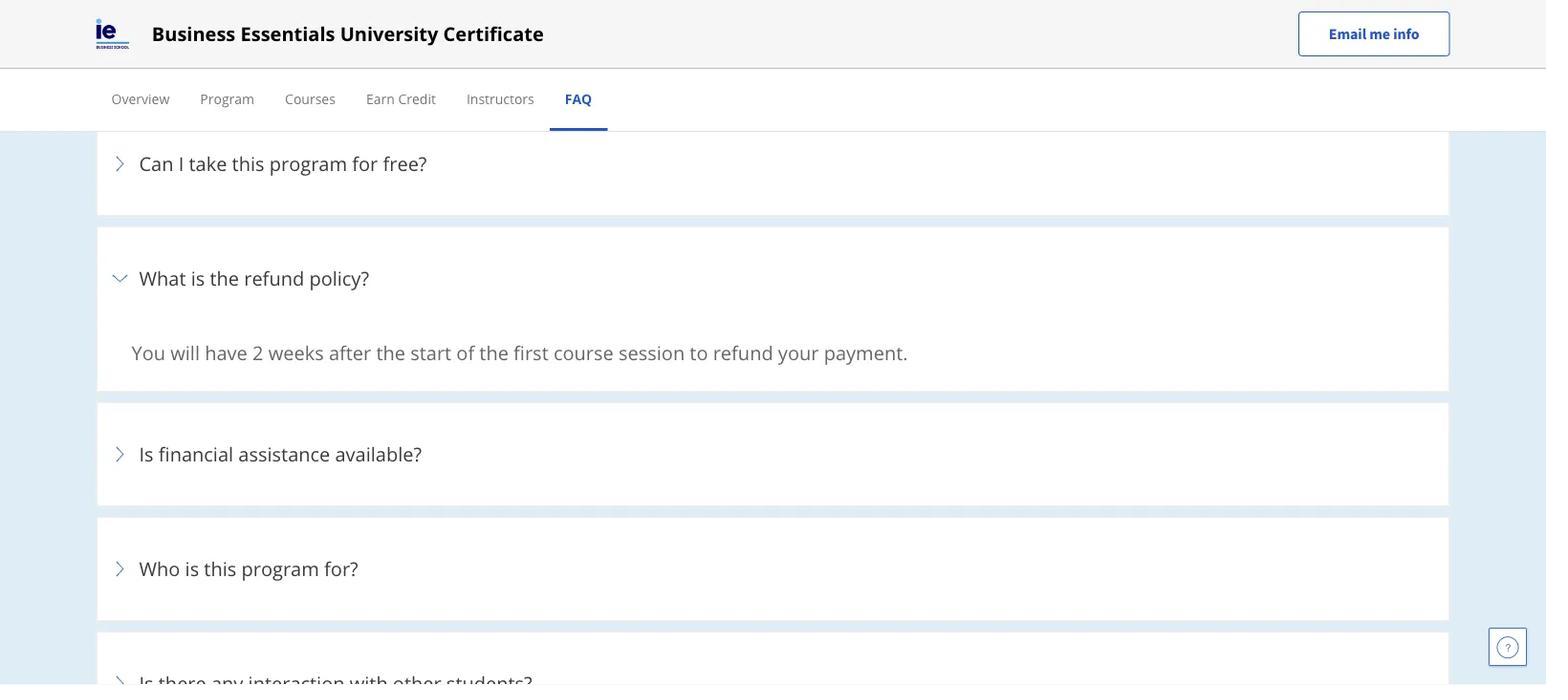 Task type: describe. For each thing, give the bounding box(es) containing it.
overview link
[[111, 89, 170, 108]]

courses link
[[285, 89, 336, 108]]

overview
[[111, 89, 170, 108]]

business
[[152, 21, 236, 47]]

help center image
[[1497, 636, 1520, 659]]

who is this program for? button
[[109, 529, 1438, 609]]

chevron right image for who
[[109, 558, 131, 581]]

chevron right image for is
[[109, 443, 131, 466]]

me
[[1370, 24, 1391, 44]]

1 list item from the top
[[96, 0, 1450, 102]]

courses
[[285, 89, 336, 108]]

policy?
[[309, 265, 369, 291]]

list item containing what is the refund policy?
[[96, 226, 1450, 403]]

email
[[1329, 24, 1367, 44]]

who is this program for? list item
[[96, 517, 1450, 622]]

free?
[[383, 150, 427, 177]]

certificate
[[443, 21, 544, 47]]

2 horizontal spatial the
[[479, 340, 509, 366]]

take
[[189, 150, 227, 177]]

ie business school image
[[96, 19, 129, 49]]

email me info
[[1329, 24, 1420, 44]]

earn
[[366, 89, 395, 108]]

earn credit
[[366, 89, 436, 108]]

instructors
[[467, 89, 534, 108]]

to
[[690, 340, 708, 366]]

of
[[456, 340, 475, 366]]

will
[[170, 340, 200, 366]]

is financial assistance available? button
[[109, 414, 1438, 495]]

can i take this program for free? button
[[109, 124, 1438, 204]]

first
[[514, 340, 549, 366]]

info
[[1394, 24, 1420, 44]]

who
[[139, 556, 180, 582]]

financial
[[159, 441, 233, 467]]

you will have 2 weeks after the start of the first course session to refund your payment.
[[131, 340, 908, 366]]

essentials
[[241, 21, 335, 47]]

instructors link
[[467, 89, 534, 108]]

program
[[200, 89, 254, 108]]

3 list item from the top
[[96, 631, 1450, 686]]

your
[[778, 340, 819, 366]]

i
[[179, 150, 184, 177]]

program inside 'dropdown button'
[[241, 556, 319, 582]]

program link
[[200, 89, 254, 108]]

5 chevron right image from the top
[[109, 673, 131, 686]]

1 horizontal spatial the
[[376, 340, 405, 366]]

this inside dropdown button
[[232, 150, 264, 177]]



Task type: vqa. For each thing, say whether or not it's contained in the screenshot.
policy?
yes



Task type: locate. For each thing, give the bounding box(es) containing it.
chevron right image inside who is this program for? 'dropdown button'
[[109, 558, 131, 581]]

this right "who"
[[204, 556, 237, 582]]

chevron right image inside the can i take this program for free? dropdown button
[[109, 152, 131, 175]]

earn credit link
[[366, 89, 436, 108]]

program left for
[[269, 150, 347, 177]]

2 vertical spatial list item
[[96, 631, 1450, 686]]

1 vertical spatial refund
[[713, 340, 773, 366]]

0 horizontal spatial refund
[[244, 265, 304, 291]]

refund left policy?
[[244, 265, 304, 291]]

0 vertical spatial this
[[232, 150, 264, 177]]

who is this program for?
[[139, 556, 358, 582]]

what
[[139, 265, 186, 291]]

have
[[205, 340, 248, 366]]

0 vertical spatial is
[[191, 265, 205, 291]]

is
[[139, 441, 154, 467]]

this inside 'dropdown button'
[[204, 556, 237, 582]]

1 vertical spatial list item
[[96, 226, 1450, 403]]

is financial assistance available?
[[139, 441, 422, 467]]

email me info button
[[1298, 11, 1450, 56]]

refund
[[244, 265, 304, 291], [713, 340, 773, 366]]

the
[[210, 265, 239, 291], [376, 340, 405, 366], [479, 340, 509, 366]]

after
[[329, 340, 371, 366]]

is for what
[[191, 265, 205, 291]]

what is the refund policy? button
[[109, 238, 1438, 319]]

the right "of"
[[479, 340, 509, 366]]

certificate menu element
[[96, 69, 1450, 131]]

is for who
[[185, 556, 199, 582]]

what is the refund policy?
[[139, 265, 369, 291]]

0 vertical spatial program
[[269, 150, 347, 177]]

0 vertical spatial list item
[[96, 0, 1450, 102]]

course
[[554, 340, 614, 366]]

faq
[[565, 89, 592, 108]]

1 vertical spatial this
[[204, 556, 237, 582]]

business essentials university certificate
[[152, 21, 544, 47]]

is financial assistance available? list item
[[96, 402, 1450, 507]]

can i take this program for free?
[[139, 150, 427, 177]]

this
[[232, 150, 264, 177], [204, 556, 237, 582]]

assistance
[[238, 441, 330, 467]]

refund inside dropdown button
[[244, 265, 304, 291]]

payment.
[[824, 340, 908, 366]]

chevron right image for can
[[109, 152, 131, 175]]

2 chevron right image from the top
[[109, 267, 131, 290]]

refund right to
[[713, 340, 773, 366]]

the inside what is the refund policy? dropdown button
[[210, 265, 239, 291]]

program left for?
[[241, 556, 319, 582]]

1 chevron right image from the top
[[109, 152, 131, 175]]

the right what on the left top of the page
[[210, 265, 239, 291]]

you
[[131, 340, 166, 366]]

is inside dropdown button
[[191, 265, 205, 291]]

faq link
[[565, 89, 592, 108]]

4 chevron right image from the top
[[109, 558, 131, 581]]

chevron right image inside what is the refund policy? dropdown button
[[109, 267, 131, 290]]

can i take this program for free? list item
[[96, 111, 1450, 216]]

0 horizontal spatial the
[[210, 265, 239, 291]]

session
[[619, 340, 685, 366]]

credit
[[398, 89, 436, 108]]

weeks
[[268, 340, 324, 366]]

is right "who"
[[185, 556, 199, 582]]

chevron right image
[[109, 152, 131, 175], [109, 267, 131, 290], [109, 443, 131, 466], [109, 558, 131, 581], [109, 673, 131, 686]]

1 horizontal spatial refund
[[713, 340, 773, 366]]

2
[[252, 340, 263, 366]]

3 chevron right image from the top
[[109, 443, 131, 466]]

chevron right image inside the is financial assistance available? dropdown button
[[109, 443, 131, 466]]

1 vertical spatial program
[[241, 556, 319, 582]]

program
[[269, 150, 347, 177], [241, 556, 319, 582]]

for?
[[324, 556, 358, 582]]

is right what on the left top of the page
[[191, 265, 205, 291]]

start
[[410, 340, 452, 366]]

program inside dropdown button
[[269, 150, 347, 177]]

university
[[340, 21, 438, 47]]

available?
[[335, 441, 422, 467]]

is inside 'dropdown button'
[[185, 556, 199, 582]]

for
[[352, 150, 378, 177]]

0 vertical spatial refund
[[244, 265, 304, 291]]

1 vertical spatial is
[[185, 556, 199, 582]]

can
[[139, 150, 174, 177]]

list item
[[96, 0, 1450, 102], [96, 226, 1450, 403], [96, 631, 1450, 686]]

chevron right image for what
[[109, 267, 131, 290]]

chevron right image
[[109, 38, 131, 60]]

is
[[191, 265, 205, 291], [185, 556, 199, 582]]

2 list item from the top
[[96, 226, 1450, 403]]

this right take
[[232, 150, 264, 177]]

the left "start"
[[376, 340, 405, 366]]



